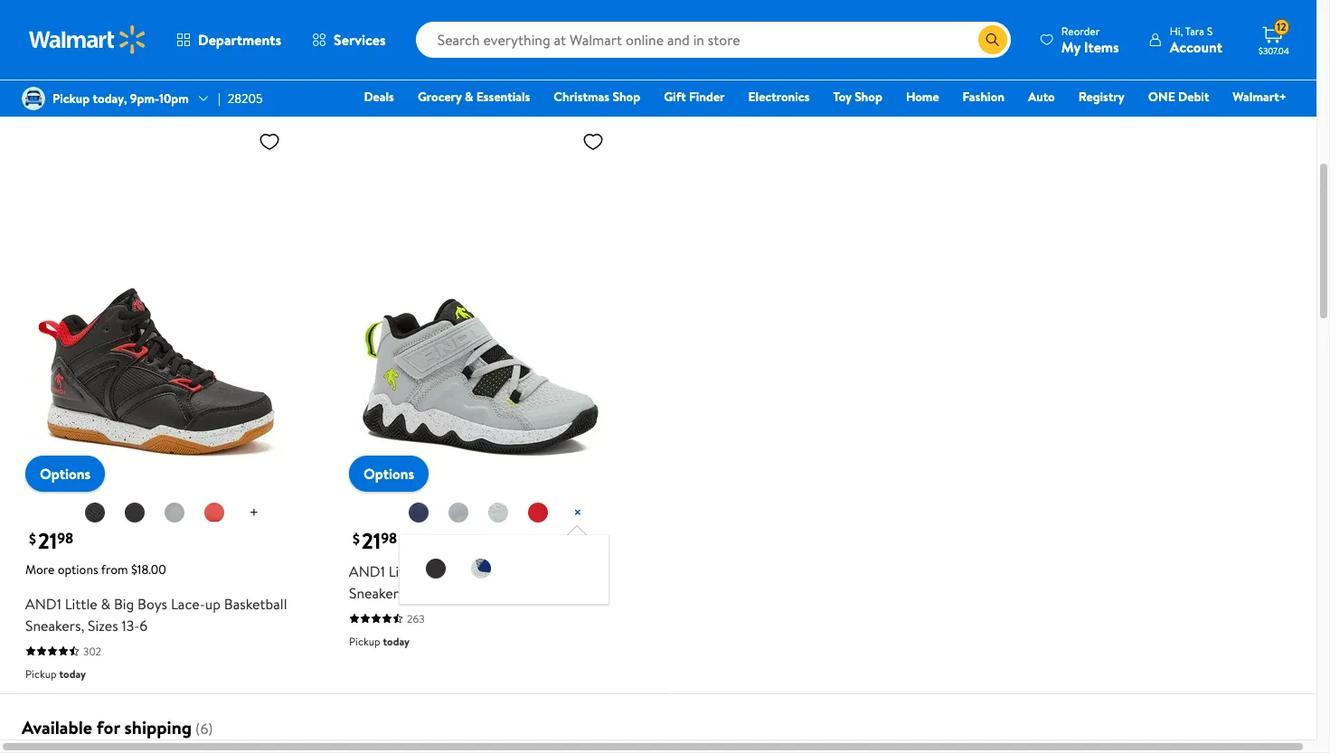 Task type: vqa. For each thing, say whether or not it's contained in the screenshot.
Mount
no



Task type: describe. For each thing, give the bounding box(es) containing it.
available for shipping (6)
[[22, 715, 213, 739]]

little for sneakers,
[[65, 594, 97, 614]]

tara
[[1186, 23, 1205, 38]]

lace-
[[171, 594, 205, 614]]

fashion link
[[955, 87, 1013, 107]]

my
[[1062, 37, 1081, 57]]

options for little
[[364, 464, 414, 483]]

sneakers, inside "and1 little & big boys lace-up basketball sneakers, sizes 13-6"
[[25, 616, 84, 635]]

gift finder
[[664, 88, 725, 106]]

departments button
[[161, 18, 297, 61]]

for
[[97, 715, 120, 739]]

walmart+ link
[[1225, 87, 1295, 107]]

big for 13-
[[438, 561, 458, 581]]

grey1 image
[[447, 502, 469, 523]]

+ button
[[235, 499, 273, 528]]

and1 for and1 little & big boys strap basketball sneakers, sizes 13-6
[[349, 561, 385, 581]]

and1 little & big boys strap basketball sneakers, sizes 13-6
[[349, 561, 594, 603]]

today,
[[93, 89, 127, 108]]

boys for 13-
[[138, 594, 167, 614]]

electronics
[[748, 88, 810, 106]]

seller for little
[[380, 96, 405, 112]]

and1 little & big boys lace-up basketball sneakers, sizes 13-6
[[25, 594, 287, 635]]

|
[[218, 89, 220, 108]]

best seller for and1
[[356, 96, 405, 112]]

sneakers, inside and1 little & big boys strap basketball sneakers, sizes 13-6
[[349, 583, 408, 603]]

services button
[[297, 18, 401, 61]]

reorder
[[1062, 23, 1100, 38]]

and1 little & big boys strap basketball sneakers, sizes 13-6 image
[[349, 123, 611, 477]]

sizes inside and1 little & big boys strap basketball sneakers, sizes 13-6
[[412, 583, 442, 603]]

departments
[[198, 30, 281, 50]]

1 horizontal spatial today
[[383, 634, 410, 649]]

12
[[1277, 19, 1287, 35]]

deals link
[[356, 87, 402, 107]]

electronics link
[[740, 87, 818, 107]]

reorder my items
[[1062, 23, 1119, 57]]

best seller for more
[[33, 96, 81, 112]]

price when purchased online
[[22, 70, 200, 90]]

registry link
[[1071, 87, 1133, 107]]

$ for and1 little & big boys strap basketball sneakers, sizes 13-6
[[353, 529, 360, 549]]

1 vertical spatial pickup
[[349, 634, 380, 649]]

and
[[95, 32, 124, 57]]

$18.00
[[131, 560, 166, 578]]

price
[[22, 70, 54, 90]]

0 vertical spatial pickup
[[52, 89, 90, 108]]

when
[[57, 70, 91, 90]]

6 inside and1 little & big boys strap basketball sneakers, sizes 13-6
[[463, 583, 471, 603]]

1 vertical spatial today
[[59, 666, 86, 682]]

0 horizontal spatial deals
[[224, 32, 267, 57]]

christmas shop
[[554, 88, 640, 106]]

302
[[83, 644, 101, 659]]

basketball inside and1 little & big boys strap basketball sneakers, sizes 13-6
[[531, 561, 594, 581]]

options
[[58, 560, 98, 578]]

one
[[1148, 88, 1176, 106]]

+
[[249, 501, 259, 524]]

services
[[334, 30, 386, 50]]

13- inside and1 little & big boys strap basketball sneakers, sizes 13-6
[[445, 583, 463, 603]]

shop for toy shop
[[855, 88, 883, 106]]

big for sizes
[[114, 594, 134, 614]]

walmart+
[[1233, 88, 1287, 106]]

home link
[[898, 87, 947, 107]]

98 for little
[[381, 528, 397, 548]]

×
[[573, 501, 583, 524]]

hi, tara s account
[[1170, 23, 1223, 57]]

debit
[[1179, 88, 1210, 106]]

pickup today, 9pm-10pm
[[52, 89, 189, 108]]

up
[[205, 594, 221, 614]]

christmas
[[554, 88, 610, 106]]

available
[[22, 715, 92, 739]]

grocery & essentials link
[[410, 87, 538, 107]]

6 inside "and1 little & big boys lace-up basketball sneakers, sizes 13-6"
[[140, 616, 148, 635]]

fashion
[[963, 88, 1005, 106]]

seller for options
[[56, 96, 81, 112]]

online
[[162, 70, 200, 90]]

add to favorites list, and1 little & big boys strap basketball sneakers, sizes 13-6 image
[[582, 130, 604, 152]]

options link for little
[[349, 455, 429, 492]]

red image
[[203, 502, 225, 523]]

0 vertical spatial pickup today
[[349, 634, 410, 649]]

one debit link
[[1140, 87, 1218, 107]]

strap
[[495, 561, 528, 581]]

add to favorites list, and1 little & big boys lace-up basketball sneakers, sizes 13-6 image
[[259, 130, 280, 152]]

| 28205
[[218, 89, 263, 108]]

toy
[[833, 88, 852, 106]]

legal information image
[[207, 73, 222, 87]]

basketball inside "and1 little & big boys lace-up basketball sneakers, sizes 13-6"
[[224, 594, 287, 614]]



Task type: locate. For each thing, give the bounding box(es) containing it.
0 horizontal spatial big
[[114, 594, 134, 614]]

$ 21 98 for and1
[[353, 525, 397, 556]]

21 for more
[[38, 525, 57, 556]]

walmart image
[[29, 25, 147, 54]]

white/black image
[[425, 558, 447, 579]]

0 horizontal spatial boys
[[138, 594, 167, 614]]

2 best from the left
[[356, 96, 377, 112]]

today down 263
[[383, 634, 410, 649]]

boys inside "and1 little & big boys lace-up basketball sneakers, sizes 13-6"
[[138, 594, 167, 614]]

auto
[[1028, 88, 1055, 106]]

best down services
[[356, 96, 377, 112]]

grocery & essentials
[[418, 88, 530, 106]]

options
[[40, 464, 91, 483], [364, 464, 414, 483]]

2 shop from the left
[[855, 88, 883, 106]]

1 vertical spatial sizes
[[88, 616, 118, 635]]

white/blue image
[[470, 558, 492, 579]]

christmas shop link
[[546, 87, 649, 107]]

1 horizontal spatial big
[[438, 561, 458, 581]]

1 horizontal spatial $ 21 98
[[353, 525, 397, 556]]

gray image right the black1 icon
[[163, 502, 185, 523]]

boys for 6
[[461, 561, 491, 581]]

pickup today down '302'
[[25, 666, 86, 682]]

basketball right strap
[[531, 561, 594, 581]]

1 vertical spatial 13-
[[122, 616, 140, 635]]

1 horizontal spatial options link
[[349, 455, 429, 492]]

0 horizontal spatial options
[[40, 464, 91, 483]]

big down from
[[114, 594, 134, 614]]

9pm-
[[130, 89, 159, 108]]

1 best from the left
[[33, 96, 53, 112]]

clothing
[[22, 32, 90, 57]]

& right grocery
[[465, 88, 473, 106]]

gray image for big
[[487, 502, 509, 523]]

0 vertical spatial sizes
[[412, 583, 442, 603]]

seller
[[56, 96, 81, 112], [380, 96, 405, 112]]

shop right christmas
[[613, 88, 640, 106]]

1 horizontal spatial options
[[364, 464, 414, 483]]

1 vertical spatial and1
[[25, 594, 61, 614]]

1 horizontal spatial 21
[[362, 525, 381, 556]]

0 horizontal spatial today
[[59, 666, 86, 682]]

1 gray image from the left
[[163, 502, 185, 523]]

shop
[[613, 88, 640, 106], [855, 88, 883, 106]]

1 horizontal spatial shop
[[855, 88, 883, 106]]

boys down the $18.00
[[138, 594, 167, 614]]

0 horizontal spatial $
[[29, 529, 36, 549]]

black1 image
[[124, 502, 145, 523]]

0 horizontal spatial $ 21 98
[[29, 525, 73, 556]]

big left white/blue icon
[[438, 561, 458, 581]]

1 vertical spatial sneakers,
[[25, 616, 84, 635]]

2 seller from the left
[[380, 96, 405, 112]]

red/black image
[[527, 502, 549, 523]]

options up blue image
[[364, 464, 414, 483]]

and1 down more
[[25, 594, 61, 614]]

1 horizontal spatial 98
[[381, 528, 397, 548]]

0 vertical spatial and1
[[349, 561, 385, 581]]

0 vertical spatial little
[[389, 561, 421, 581]]

options link up blue image
[[349, 455, 429, 492]]

1 shop from the left
[[613, 88, 640, 106]]

0 vertical spatial today
[[383, 634, 410, 649]]

1 $ 21 98 from the left
[[29, 525, 73, 556]]

$ for more options from $18.00
[[29, 529, 36, 549]]

grocery
[[418, 88, 462, 106]]

1 98 from the left
[[57, 528, 73, 548]]

21
[[38, 525, 57, 556], [362, 525, 381, 556]]

gray image for $18.00
[[163, 502, 185, 523]]

best
[[33, 96, 53, 112], [356, 96, 377, 112]]

2 horizontal spatial &
[[465, 88, 473, 106]]

seller down 'when'
[[56, 96, 81, 112]]

best down price
[[33, 96, 53, 112]]

1 horizontal spatial sneakers,
[[349, 583, 408, 603]]

gray image
[[163, 502, 185, 523], [487, 502, 509, 523]]

2 best seller from the left
[[356, 96, 405, 112]]

1 options from the left
[[40, 464, 91, 483]]

1 horizontal spatial 13-
[[445, 583, 463, 603]]

finder
[[689, 88, 725, 106]]

1 horizontal spatial &
[[425, 561, 434, 581]]

little inside and1 little & big boys strap basketball sneakers, sizes 13-6
[[389, 561, 421, 581]]

and1 inside "and1 little & big boys lace-up basketball sneakers, sizes 13-6"
[[25, 594, 61, 614]]

2 options from the left
[[364, 464, 414, 483]]

1 horizontal spatial deals
[[364, 88, 394, 106]]

boys inside and1 little & big boys strap basketball sneakers, sizes 13-6
[[461, 561, 491, 581]]

clothing and accessories deals (2)
[[22, 32, 288, 57]]

auto link
[[1020, 87, 1063, 107]]

accessories
[[128, 32, 220, 57]]

toy shop link
[[825, 87, 891, 107]]

sizes
[[412, 583, 442, 603], [88, 616, 118, 635]]

Search search field
[[416, 22, 1011, 58]]

Walmart Site-Wide search field
[[416, 22, 1011, 58]]

basketball right up
[[224, 594, 287, 614]]

big inside and1 little & big boys strap basketball sneakers, sizes 13-6
[[438, 561, 458, 581]]

hi,
[[1170, 23, 1183, 38]]

best for more
[[33, 96, 53, 112]]

× button
[[559, 499, 597, 528]]

1 vertical spatial 6
[[140, 616, 148, 635]]

1 21 from the left
[[38, 525, 57, 556]]

toy shop
[[833, 88, 883, 106]]

0 horizontal spatial sneakers,
[[25, 616, 84, 635]]

0 vertical spatial 13-
[[445, 583, 463, 603]]

and1
[[349, 561, 385, 581], [25, 594, 61, 614]]

2 $ from the left
[[353, 529, 360, 549]]

2 $ 21 98 from the left
[[353, 525, 397, 556]]

1 horizontal spatial pickup today
[[349, 634, 410, 649]]

best seller down 'when'
[[33, 96, 81, 112]]

0 horizontal spatial pickup today
[[25, 666, 86, 682]]

& down from
[[101, 594, 110, 614]]

98 for options
[[57, 528, 73, 548]]

1 options link from the left
[[25, 455, 105, 492]]

0 horizontal spatial sizes
[[88, 616, 118, 635]]

0 horizontal spatial best
[[33, 96, 53, 112]]

0 horizontal spatial seller
[[56, 96, 81, 112]]

0 horizontal spatial shop
[[613, 88, 640, 106]]

13- inside "and1 little & big boys lace-up basketball sneakers, sizes 13-6"
[[122, 616, 140, 635]]

options up black icon
[[40, 464, 91, 483]]

home
[[906, 88, 939, 106]]

& for and1 little & big boys strap basketball sneakers, sizes 13-6
[[425, 561, 434, 581]]

2 vertical spatial pickup
[[25, 666, 57, 682]]

1 horizontal spatial boys
[[461, 561, 491, 581]]

gift
[[664, 88, 686, 106]]

0 horizontal spatial options link
[[25, 455, 105, 492]]

today down '302'
[[59, 666, 86, 682]]

boys left strap
[[461, 561, 491, 581]]

big
[[438, 561, 458, 581], [114, 594, 134, 614]]

1 horizontal spatial sizes
[[412, 583, 442, 603]]

0 horizontal spatial basketball
[[224, 594, 287, 614]]

1 vertical spatial &
[[425, 561, 434, 581]]

1 vertical spatial pickup today
[[25, 666, 86, 682]]

best seller
[[33, 96, 81, 112], [356, 96, 405, 112]]

search icon image
[[986, 33, 1000, 47]]

sizes down white/black icon
[[412, 583, 442, 603]]

little left white/black icon
[[389, 561, 421, 581]]

pickup today
[[349, 634, 410, 649], [25, 666, 86, 682]]

little for sizes
[[389, 561, 421, 581]]

more
[[25, 560, 55, 578]]

2 98 from the left
[[381, 528, 397, 548]]

and1 for and1 little & big boys lace-up basketball sneakers, sizes 13-6
[[25, 594, 61, 614]]

deals left (2) on the left
[[224, 32, 267, 57]]

and1 inside and1 little & big boys strap basketball sneakers, sizes 13-6
[[349, 561, 385, 581]]

1 vertical spatial boys
[[138, 594, 167, 614]]

1 horizontal spatial basketball
[[531, 561, 594, 581]]

13- down white/black icon
[[445, 583, 463, 603]]

gray image right grey1 image at the left of page
[[487, 502, 509, 523]]

boys
[[461, 561, 491, 581], [138, 594, 167, 614]]

sneakers,
[[349, 583, 408, 603], [25, 616, 84, 635]]

6 down white/blue icon
[[463, 583, 471, 603]]

6 down the $18.00
[[140, 616, 148, 635]]

little down options
[[65, 594, 97, 614]]

shop for christmas shop
[[613, 88, 640, 106]]

blue image
[[408, 502, 429, 523]]

1 horizontal spatial $
[[353, 529, 360, 549]]

 image
[[22, 87, 45, 110]]

2 options link from the left
[[349, 455, 429, 492]]

1 horizontal spatial seller
[[380, 96, 405, 112]]

sizes inside "and1 little & big boys lace-up basketball sneakers, sizes 13-6"
[[88, 616, 118, 635]]

and1 left white/black icon
[[349, 561, 385, 581]]

from
[[101, 560, 128, 578]]

deals down services
[[364, 88, 394, 106]]

0 vertical spatial big
[[438, 561, 458, 581]]

0 vertical spatial basketball
[[531, 561, 594, 581]]

$ 21 98 for more
[[29, 525, 73, 556]]

account
[[1170, 37, 1223, 57]]

1 $ from the left
[[29, 529, 36, 549]]

1 horizontal spatial best seller
[[356, 96, 405, 112]]

0 horizontal spatial little
[[65, 594, 97, 614]]

0 horizontal spatial 21
[[38, 525, 57, 556]]

best seller left grocery
[[356, 96, 405, 112]]

0 horizontal spatial gray image
[[163, 502, 185, 523]]

shipping
[[124, 715, 192, 739]]

1 horizontal spatial and1
[[349, 561, 385, 581]]

basketball
[[531, 561, 594, 581], [224, 594, 287, 614]]

(6)
[[195, 719, 213, 739]]

sneakers, up 263
[[349, 583, 408, 603]]

0 horizontal spatial 6
[[140, 616, 148, 635]]

black image
[[84, 502, 105, 523]]

$ 21 98
[[29, 525, 73, 556], [353, 525, 397, 556]]

1 horizontal spatial gray image
[[487, 502, 509, 523]]

options link
[[25, 455, 105, 492], [349, 455, 429, 492]]

98
[[57, 528, 73, 548], [381, 528, 397, 548]]

today
[[383, 634, 410, 649], [59, 666, 86, 682]]

gift finder link
[[656, 87, 733, 107]]

1 horizontal spatial best
[[356, 96, 377, 112]]

options link for options
[[25, 455, 105, 492]]

&
[[465, 88, 473, 106], [425, 561, 434, 581], [101, 594, 110, 614]]

0 horizontal spatial best seller
[[33, 96, 81, 112]]

deals
[[224, 32, 267, 57], [364, 88, 394, 106]]

21 for and1
[[362, 525, 381, 556]]

1 vertical spatial deals
[[364, 88, 394, 106]]

0 vertical spatial deals
[[224, 32, 267, 57]]

& inside "and1 little & big boys lace-up basketball sneakers, sizes 13-6"
[[101, 594, 110, 614]]

s
[[1207, 23, 1213, 38]]

pickup today down 263
[[349, 634, 410, 649]]

little
[[389, 561, 421, 581], [65, 594, 97, 614]]

0 horizontal spatial &
[[101, 594, 110, 614]]

sizes up '302'
[[88, 616, 118, 635]]

registry
[[1079, 88, 1125, 106]]

best for and1
[[356, 96, 377, 112]]

and1 little & big boys lace-up basketball sneakers, sizes 13-6 image
[[25, 123, 288, 477]]

6
[[463, 583, 471, 603], [140, 616, 148, 635]]

seller left grocery
[[380, 96, 405, 112]]

13-
[[445, 583, 463, 603], [122, 616, 140, 635]]

2 gray image from the left
[[487, 502, 509, 523]]

0 vertical spatial boys
[[461, 561, 491, 581]]

1 vertical spatial big
[[114, 594, 134, 614]]

0 horizontal spatial 98
[[57, 528, 73, 548]]

sneakers, up '302'
[[25, 616, 84, 635]]

pickup
[[52, 89, 90, 108], [349, 634, 380, 649], [25, 666, 57, 682]]

0 vertical spatial &
[[465, 88, 473, 106]]

& inside and1 little & big boys strap basketball sneakers, sizes 13-6
[[425, 561, 434, 581]]

10pm
[[159, 89, 189, 108]]

1 vertical spatial little
[[65, 594, 97, 614]]

2 vertical spatial &
[[101, 594, 110, 614]]

1 vertical spatial basketball
[[224, 594, 287, 614]]

purchased
[[94, 70, 158, 90]]

options for options
[[40, 464, 91, 483]]

0 horizontal spatial 13-
[[122, 616, 140, 635]]

$
[[29, 529, 36, 549], [353, 529, 360, 549]]

1 seller from the left
[[56, 96, 81, 112]]

one debit
[[1148, 88, 1210, 106]]

big inside "and1 little & big boys lace-up basketball sneakers, sizes 13-6"
[[114, 594, 134, 614]]

shop right toy
[[855, 88, 883, 106]]

& for and1 little & big boys lace-up basketball sneakers, sizes 13-6
[[101, 594, 110, 614]]

little inside "and1 little & big boys lace-up basketball sneakers, sizes 13-6"
[[65, 594, 97, 614]]

13- down from
[[122, 616, 140, 635]]

2 21 from the left
[[362, 525, 381, 556]]

1 horizontal spatial 6
[[463, 583, 471, 603]]

(2)
[[271, 36, 288, 56]]

$307.04
[[1259, 44, 1290, 57]]

263
[[407, 611, 425, 626]]

options link up black icon
[[25, 455, 105, 492]]

0 vertical spatial 6
[[463, 583, 471, 603]]

items
[[1084, 37, 1119, 57]]

& up 263
[[425, 561, 434, 581]]

28205
[[228, 89, 263, 108]]

0 horizontal spatial and1
[[25, 594, 61, 614]]

1 horizontal spatial little
[[389, 561, 421, 581]]

more options from $18.00
[[25, 560, 166, 578]]

essentials
[[476, 88, 530, 106]]

1 best seller from the left
[[33, 96, 81, 112]]

0 vertical spatial sneakers,
[[349, 583, 408, 603]]



